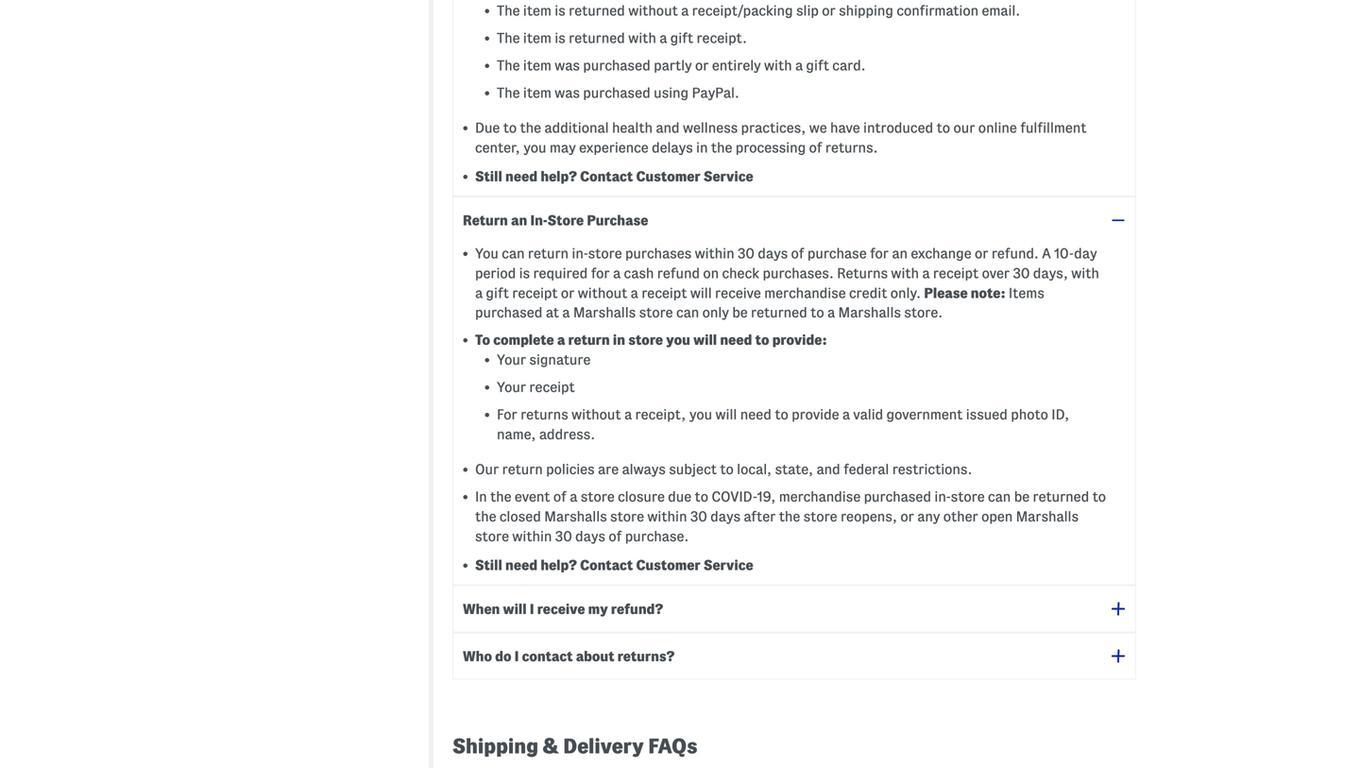 Task type: locate. For each thing, give the bounding box(es) containing it.
receive left my
[[538, 601, 585, 617]]

for up returns
[[870, 246, 889, 261]]

purchased up complete
[[475, 305, 543, 321]]

of inside you can return in-store purchases within 30 days of purchase for an exchange or refund. a 10-day period is required for a cash refund on check purchases. returns with a receipt over 30 days, with a gift receipt or without a receipt will receive merchandise credit only.
[[792, 246, 805, 261]]

i
[[530, 601, 534, 617], [515, 649, 519, 664]]

contact customer service link
[[580, 168, 754, 184], [580, 558, 754, 573]]

1 vertical spatial your
[[497, 380, 526, 395]]

i up contact
[[530, 601, 534, 617]]

will
[[691, 285, 712, 301], [694, 332, 718, 348], [716, 407, 738, 423], [503, 601, 527, 617]]

4 item from the top
[[523, 85, 552, 100]]

30
[[738, 246, 755, 261], [1014, 265, 1031, 281], [691, 509, 708, 525], [556, 529, 573, 545]]

gift
[[671, 30, 694, 46], [807, 57, 830, 73], [486, 285, 509, 301]]

days
[[758, 246, 788, 261], [711, 509, 741, 525], [576, 529, 606, 545]]

partly
[[654, 57, 692, 73]]

when will i receive my refund?
[[463, 601, 664, 617]]

need inside for returns without a receipt, you will need to provide a valid government issued photo id, name, address.
[[741, 407, 772, 423]]

online
[[979, 120, 1018, 135]]

0 horizontal spatial for
[[591, 265, 610, 281]]

0 horizontal spatial can
[[502, 246, 525, 261]]

receipt.
[[697, 30, 747, 46]]

item
[[523, 3, 552, 18], [523, 30, 552, 46], [523, 57, 552, 73], [523, 85, 552, 100]]

refund.
[[992, 246, 1040, 261]]

1 was from the top
[[555, 57, 580, 73]]

0 vertical spatial days
[[758, 246, 788, 261]]

i for contact
[[515, 649, 519, 664]]

be down photo
[[1015, 489, 1030, 505]]

your up the for
[[497, 380, 526, 395]]

refund
[[658, 265, 700, 281]]

0 vertical spatial still
[[475, 168, 503, 184]]

1 horizontal spatial receive
[[716, 285, 762, 301]]

0 vertical spatial within
[[695, 246, 735, 261]]

merchandise down state,
[[779, 489, 861, 505]]

1 horizontal spatial gift
[[671, 30, 694, 46]]

items
[[1009, 285, 1045, 301]]

was up "the item was purchased using paypal." at the top
[[555, 57, 580, 73]]

2 item from the top
[[523, 30, 552, 46]]

will right when
[[503, 601, 527, 617]]

0 vertical spatial was
[[555, 57, 580, 73]]

in- up "required"
[[572, 246, 588, 261]]

an left "in-"
[[511, 213, 528, 228]]

2 contact customer service link from the top
[[580, 558, 754, 573]]

in inside due to the additional health and wellness practices, we have introduced to our online fulfillment center, you may experience delays in the processing of returns.
[[697, 140, 708, 155]]

1 vertical spatial without
[[578, 285, 628, 301]]

can left only
[[677, 305, 700, 321]]

2 horizontal spatial marshalls
[[1017, 509, 1079, 525]]

who do i contact about returns? button
[[453, 633, 1137, 680]]

marshalls
[[574, 305, 636, 321], [839, 305, 902, 321], [1017, 509, 1079, 525]]

1 still need help? contact customer service from the top
[[475, 168, 754, 184]]

returned up the provide:
[[751, 305, 808, 321]]

return inside you can return in-store purchases within 30 days of purchase for an exchange or refund. a 10-day period is required for a cash refund on check purchases. returns with a receipt over 30 days, with a gift receipt or without a receipt will receive merchandise credit only.
[[528, 246, 569, 261]]

of
[[810, 140, 823, 155], [792, 246, 805, 261], [554, 489, 567, 505], [609, 529, 622, 545]]

0 horizontal spatial i
[[515, 649, 519, 664]]

1 horizontal spatial in-
[[935, 489, 951, 505]]

federal
[[844, 462, 890, 477]]

will inside dropdown button
[[503, 601, 527, 617]]

1 vertical spatial gift
[[807, 57, 830, 73]]

days,
[[1034, 265, 1069, 281]]

2 horizontal spatial within
[[695, 246, 735, 261]]

gift left the card.
[[807, 57, 830, 73]]

1 item from the top
[[523, 3, 552, 18]]

0 vertical spatial merchandise
[[765, 285, 847, 301]]

purchase
[[587, 213, 649, 228]]

a right at at the left top of page
[[563, 305, 570, 321]]

an inside dropdown button
[[511, 213, 528, 228]]

1 horizontal spatial for
[[870, 246, 889, 261]]

2 vertical spatial gift
[[486, 285, 509, 301]]

returned down id,
[[1034, 489, 1090, 505]]

1 horizontal spatial can
[[677, 305, 700, 321]]

without inside you can return in-store purchases within 30 days of purchase for an exchange or refund. a 10-day period is required for a cash refund on check purchases. returns with a receipt over 30 days, with a gift receipt or without a receipt will receive merchandise credit only.
[[578, 285, 628, 301]]

your down complete
[[497, 352, 526, 368]]

receipt up returns
[[530, 380, 575, 395]]

other
[[944, 509, 979, 525]]

policies
[[546, 462, 595, 477]]

was up the additional
[[555, 85, 580, 100]]

0 horizontal spatial and
[[656, 120, 680, 135]]

contact customer service link down purchase.
[[580, 558, 754, 573]]

1 vertical spatial was
[[555, 85, 580, 100]]

for left cash
[[591, 265, 610, 281]]

0 horizontal spatial within
[[513, 529, 552, 545]]

purchased
[[583, 57, 651, 73], [583, 85, 651, 100], [475, 305, 543, 321], [864, 489, 932, 505]]

the item was purchased using paypal.
[[497, 85, 740, 100]]

day
[[1075, 246, 1098, 261]]

who
[[463, 649, 492, 664]]

1 vertical spatial for
[[591, 265, 610, 281]]

the for the item was purchased partly or entirely with a gift card.
[[497, 57, 520, 73]]

i right do
[[515, 649, 519, 664]]

store inside items purchased at a marshalls store can only be returned to a marshalls store.
[[639, 305, 673, 321]]

in down cash
[[613, 332, 626, 348]]

an
[[511, 213, 528, 228], [893, 246, 908, 261]]

is for the item is returned without a receipt/packing slip or shipping confirmation email.
[[555, 3, 566, 18]]

0 vertical spatial and
[[656, 120, 680, 135]]

1 still from the top
[[475, 168, 503, 184]]

1 horizontal spatial days
[[711, 509, 741, 525]]

receive
[[716, 285, 762, 301], [538, 601, 585, 617]]

still down center,
[[475, 168, 503, 184]]

0 vertical spatial i
[[530, 601, 534, 617]]

will inside for returns without a receipt, you will need to provide a valid government issued photo id, name, address.
[[716, 407, 738, 423]]

customer
[[636, 168, 701, 184], [636, 558, 701, 573]]

2 contact from the top
[[580, 558, 633, 573]]

marshalls down credit
[[839, 305, 902, 321]]

1 vertical spatial help?
[[541, 558, 577, 573]]

will down on
[[691, 285, 712, 301]]

store up other
[[951, 489, 985, 505]]

0 vertical spatial receive
[[716, 285, 762, 301]]

0 vertical spatial help?
[[541, 168, 577, 184]]

can inside you can return in-store purchases within 30 days of purchase for an exchange or refund. a 10-day period is required for a cash refund on check purchases. returns with a receipt over 30 days, with a gift receipt or without a receipt will receive merchandise credit only.
[[502, 246, 525, 261]]

after
[[744, 509, 776, 525]]

gift down the period
[[486, 285, 509, 301]]

purchased up reopens,
[[864, 489, 932, 505]]

a
[[682, 3, 689, 18], [660, 30, 668, 46], [796, 57, 804, 73], [613, 265, 621, 281], [923, 265, 931, 281], [475, 285, 483, 301], [631, 285, 639, 301], [563, 305, 570, 321], [828, 305, 836, 321], [557, 332, 565, 348], [625, 407, 632, 423], [843, 407, 851, 423], [570, 489, 578, 505]]

at
[[546, 305, 559, 321]]

0 vertical spatial contact
[[580, 168, 633, 184]]

to inside items purchased at a marshalls store can only be returned to a marshalls store.
[[811, 305, 825, 321]]

marshalls right at at the left top of page
[[574, 305, 636, 321]]

entirely
[[713, 57, 761, 73]]

have
[[831, 120, 861, 135]]

return up 'signature' on the top
[[568, 332, 610, 348]]

shipping & delivery faqs
[[453, 735, 698, 758]]

items purchased at a marshalls store can only be returned to a marshalls store.
[[475, 285, 1045, 321]]

1 vertical spatial be
[[1015, 489, 1030, 505]]

2 the from the top
[[497, 30, 520, 46]]

you left the may
[[524, 140, 547, 155]]

2 horizontal spatial gift
[[807, 57, 830, 73]]

was for the item was purchased partly or entirely with a gift card.
[[555, 57, 580, 73]]

or right partly
[[696, 57, 709, 73]]

without up address.
[[572, 407, 622, 423]]

need down closed marshalls
[[506, 558, 538, 573]]

or
[[822, 3, 836, 18], [696, 57, 709, 73], [975, 246, 989, 261], [561, 285, 575, 301], [901, 509, 915, 525]]

purchased inside items purchased at a marshalls store can only be returned to a marshalls store.
[[475, 305, 543, 321]]

still
[[475, 168, 503, 184], [475, 558, 503, 573]]

issued
[[967, 407, 1008, 423]]

1 the from the top
[[497, 3, 520, 18]]

with
[[629, 30, 657, 46], [765, 57, 793, 73], [892, 265, 920, 281], [1072, 265, 1100, 281]]

in down wellness
[[697, 140, 708, 155]]

will inside you can return in-store purchases within 30 days of purchase for an exchange or refund. a 10-day period is required for a cash refund on check purchases. returns with a receipt over 30 days, with a gift receipt or without a receipt will receive merchandise credit only.
[[691, 285, 712, 301]]

2 horizontal spatial can
[[989, 489, 1012, 505]]

2 vertical spatial is
[[519, 265, 530, 281]]

of down we
[[810, 140, 823, 155]]

1 vertical spatial merchandise
[[779, 489, 861, 505]]

1 vertical spatial contact
[[580, 558, 633, 573]]

gift inside you can return in-store purchases within 30 days of purchase for an exchange or refund. a 10-day period is required for a cash refund on check purchases. returns with a receipt over 30 days, with a gift receipt or without a receipt will receive merchandise credit only.
[[486, 285, 509, 301]]

merchandise down the purchases.
[[765, 285, 847, 301]]

open
[[982, 509, 1013, 525]]

store up to complete a return in store you will need to provide:
[[639, 305, 673, 321]]

0 horizontal spatial days
[[576, 529, 606, 545]]

1 contact customer service link from the top
[[580, 168, 754, 184]]

1 vertical spatial is
[[555, 30, 566, 46]]

in- up the any
[[935, 489, 951, 505]]

need down center,
[[506, 168, 538, 184]]

0 horizontal spatial be
[[733, 305, 748, 321]]

still need help? contact customer service up my
[[475, 558, 754, 573]]

within down closed marshalls
[[513, 529, 552, 545]]

1 vertical spatial still need help? contact customer service
[[475, 558, 754, 573]]

0 vertical spatial be
[[733, 305, 748, 321]]

complete
[[494, 332, 554, 348]]

with right entirely
[[765, 57, 793, 73]]

the right after on the bottom right
[[779, 509, 801, 525]]

return
[[528, 246, 569, 261], [568, 332, 610, 348], [502, 462, 543, 477]]

marshalls right open
[[1017, 509, 1079, 525]]

and right state,
[[817, 462, 841, 477]]

receive inside dropdown button
[[538, 601, 585, 617]]

can inside items purchased at a marshalls store can only be returned to a marshalls store.
[[677, 305, 700, 321]]

returned inside items purchased at a marshalls store can only be returned to a marshalls store.
[[751, 305, 808, 321]]

1 horizontal spatial and
[[817, 462, 841, 477]]

be inside in the event of a store closure due to covid-19, merchandise purchased in-store can be returned to the closed marshalls store within 30 days after the store reopens, or any other open marshalls store within 30 days of purchase.
[[1015, 489, 1030, 505]]

you can return in-store purchases within 30 days of purchase for an exchange or refund. a 10-day period is required for a cash refund on check purchases. returns with a receipt over 30 days, with a gift receipt or without a receipt will receive merchandise credit only.
[[475, 246, 1100, 301]]

days down 'covid-'
[[711, 509, 741, 525]]

was for the item was purchased using paypal.
[[555, 85, 580, 100]]

period
[[475, 265, 516, 281]]

government
[[887, 407, 963, 423]]

is
[[555, 3, 566, 18], [555, 30, 566, 46], [519, 265, 530, 281]]

0 horizontal spatial gift
[[486, 285, 509, 301]]

can up open
[[989, 489, 1012, 505]]

service down the processing
[[704, 168, 754, 184]]

1 vertical spatial customer
[[636, 558, 701, 573]]

gift up the item was purchased partly or entirely with a gift card.
[[671, 30, 694, 46]]

days down closed marshalls
[[576, 529, 606, 545]]

1 vertical spatial contact customer service link
[[580, 558, 754, 573]]

return up event
[[502, 462, 543, 477]]

1 horizontal spatial within
[[648, 509, 688, 525]]

2 your from the top
[[497, 380, 526, 395]]

service down after on the bottom right
[[704, 558, 754, 573]]

0 horizontal spatial in
[[613, 332, 626, 348]]

of inside due to the additional health and wellness practices, we have introduced to our online fulfillment center, you may experience delays in the processing of returns.
[[810, 140, 823, 155]]

1 vertical spatial an
[[893, 246, 908, 261]]

1 vertical spatial can
[[677, 305, 700, 321]]

1 horizontal spatial in
[[697, 140, 708, 155]]

item for the item is returned with a gift receipt.
[[523, 30, 552, 46]]

1 vertical spatial i
[[515, 649, 519, 664]]

processing
[[736, 140, 806, 155]]

0 vertical spatial without
[[629, 3, 678, 18]]

you right receipt,
[[690, 407, 713, 423]]

store inside you can return in-store purchases within 30 days of purchase for an exchange or refund. a 10-day period is required for a cash refund on check purchases. returns with a receipt over 30 days, with a gift receipt or without a receipt will receive merchandise credit only.
[[588, 246, 622, 261]]

1 vertical spatial service
[[704, 558, 754, 573]]

0 horizontal spatial in-
[[572, 246, 588, 261]]

1 horizontal spatial i
[[530, 601, 534, 617]]

state,
[[775, 462, 814, 477]]

in
[[475, 489, 487, 505]]

still up when
[[475, 558, 503, 573]]

in- inside in the event of a store closure due to covid-19, merchandise purchased in-store can be returned to the closed marshalls store within 30 days after the store reopens, or any other open marshalls store within 30 days of purchase.
[[935, 489, 951, 505]]

store down purchase
[[588, 246, 622, 261]]

0 horizontal spatial receive
[[538, 601, 585, 617]]

a down the period
[[475, 285, 483, 301]]

2 horizontal spatial days
[[758, 246, 788, 261]]

using
[[654, 85, 689, 100]]

0 vertical spatial service
[[704, 168, 754, 184]]

within up purchase.
[[648, 509, 688, 525]]

contact
[[580, 168, 633, 184], [580, 558, 633, 573]]

2 vertical spatial within
[[513, 529, 552, 545]]

0 vertical spatial in
[[697, 140, 708, 155]]

can right you
[[502, 246, 525, 261]]

for returns without a receipt, you will need to provide a valid government issued photo id, name, address.
[[497, 407, 1070, 443]]

of up the purchases.
[[792, 246, 805, 261]]

always
[[622, 462, 666, 477]]

shipping
[[839, 3, 894, 18]]

receipt
[[934, 265, 979, 281], [513, 285, 558, 301], [642, 285, 688, 301], [530, 380, 575, 395]]

experience
[[579, 140, 649, 155]]

1 horizontal spatial be
[[1015, 489, 1030, 505]]

1 horizontal spatial an
[[893, 246, 908, 261]]

0 vertical spatial return
[[528, 246, 569, 261]]

0 vertical spatial gift
[[671, 30, 694, 46]]

0 vertical spatial you
[[524, 140, 547, 155]]

1 vertical spatial still
[[475, 558, 503, 573]]

1 vertical spatial return
[[568, 332, 610, 348]]

return up "required"
[[528, 246, 569, 261]]

without
[[629, 3, 678, 18], [578, 285, 628, 301], [572, 407, 622, 423]]

help? up when will i receive my refund?
[[541, 558, 577, 573]]

0 vertical spatial is
[[555, 3, 566, 18]]

1 contact from the top
[[580, 168, 633, 184]]

within
[[695, 246, 735, 261], [648, 509, 688, 525], [513, 529, 552, 545]]

1 your from the top
[[497, 352, 526, 368]]

you down refund
[[666, 332, 691, 348]]

the up center,
[[520, 120, 542, 135]]

0 vertical spatial your
[[497, 352, 526, 368]]

be right only
[[733, 305, 748, 321]]

1 customer from the top
[[636, 168, 701, 184]]

within up on
[[695, 246, 735, 261]]

19,
[[758, 489, 776, 505]]

with down day
[[1072, 265, 1100, 281]]

contact down experience
[[580, 168, 633, 184]]

service
[[704, 168, 754, 184], [704, 558, 754, 573]]

2 vertical spatial you
[[690, 407, 713, 423]]

0 vertical spatial contact customer service link
[[580, 168, 754, 184]]

is up the item is returned with a gift receipt.
[[555, 3, 566, 18]]

2 still need help? contact customer service from the top
[[475, 558, 754, 573]]

0 horizontal spatial an
[[511, 213, 528, 228]]

2 vertical spatial days
[[576, 529, 606, 545]]

and up delays
[[656, 120, 680, 135]]

name,
[[497, 427, 536, 443]]

contact customer service link down delays
[[580, 168, 754, 184]]

0 vertical spatial still need help? contact customer service
[[475, 168, 754, 184]]

card.
[[833, 57, 866, 73]]

4 the from the top
[[497, 85, 520, 100]]

a down cash
[[631, 285, 639, 301]]

1 vertical spatial in-
[[935, 489, 951, 505]]

2 vertical spatial without
[[572, 407, 622, 423]]

customer down delays
[[636, 168, 701, 184]]

due
[[475, 120, 500, 135]]

1 vertical spatial receive
[[538, 601, 585, 617]]

2 vertical spatial can
[[989, 489, 1012, 505]]

slip
[[797, 3, 819, 18]]

0 vertical spatial customer
[[636, 168, 701, 184]]

store
[[588, 246, 622, 261], [639, 305, 673, 321], [629, 332, 663, 348], [581, 489, 615, 505], [951, 489, 985, 505], [611, 509, 645, 525], [804, 509, 838, 525], [475, 529, 509, 545]]

returned up the item is returned with a gift receipt.
[[569, 3, 626, 18]]

1 vertical spatial within
[[648, 509, 688, 525]]

will up our return policies are always subject to local, state, and federal restrictions.
[[716, 407, 738, 423]]

or left the any
[[901, 509, 915, 525]]

0 vertical spatial in-
[[572, 246, 588, 261]]

in the event of a store closure due to covid-19, merchandise purchased in-store can be returned to the closed marshalls store within 30 days after the store reopens, or any other open marshalls store within 30 days of purchase.
[[475, 489, 1107, 545]]

2 was from the top
[[555, 85, 580, 100]]

store down cash
[[629, 332, 663, 348]]

0 vertical spatial an
[[511, 213, 528, 228]]

the
[[520, 120, 542, 135], [712, 140, 733, 155], [491, 489, 512, 505], [475, 509, 497, 525], [779, 509, 801, 525]]

0 vertical spatial can
[[502, 246, 525, 261]]

3 the from the top
[[497, 57, 520, 73]]

please note:
[[925, 285, 1009, 301]]

3 item from the top
[[523, 57, 552, 73]]



Task type: describe. For each thing, give the bounding box(es) containing it.
a up 'signature' on the top
[[557, 332, 565, 348]]

store left reopens,
[[804, 509, 838, 525]]

shipping
[[453, 735, 539, 758]]

0 vertical spatial for
[[870, 246, 889, 261]]

the down wellness
[[712, 140, 733, 155]]

item for the item was purchased using paypal.
[[523, 85, 552, 100]]

of up closed marshalls
[[554, 489, 567, 505]]

or inside in the event of a store closure due to covid-19, merchandise purchased in-store can be returned to the closed marshalls store within 30 days after the store reopens, or any other open marshalls store within 30 days of purchase.
[[901, 509, 915, 525]]

marshalls inside in the event of a store closure due to covid-19, merchandise purchased in-store can be returned to the closed marshalls store within 30 days after the store reopens, or any other open marshalls store within 30 days of purchase.
[[1017, 509, 1079, 525]]

an inside you can return in-store purchases within 30 days of purchase for an exchange or refund. a 10-day period is required for a cash refund on check purchases. returns with a receipt over 30 days, with a gift receipt or without a receipt will receive merchandise credit only.
[[893, 246, 908, 261]]

due to the additional health and wellness practices, we have introduced to our online fulfillment center, you may experience delays in the processing of returns.
[[475, 120, 1087, 155]]

a up the item was purchased partly or entirely with a gift card.
[[682, 3, 689, 18]]

you inside for returns without a receipt, you will need to provide a valid government issued photo id, name, address.
[[690, 407, 713, 423]]

and inside due to the additional health and wellness practices, we have introduced to our online fulfillment center, you may experience delays in the processing of returns.
[[656, 120, 680, 135]]

a
[[1043, 246, 1052, 261]]

you inside due to the additional health and wellness practices, we have introduced to our online fulfillment center, you may experience delays in the processing of returns.
[[524, 140, 547, 155]]

purchased up "the item was purchased using paypal." at the top
[[583, 57, 651, 73]]

store down in
[[475, 529, 509, 545]]

store
[[548, 213, 584, 228]]

provide
[[792, 407, 840, 423]]

my
[[588, 601, 608, 617]]

restrictions.
[[893, 462, 973, 477]]

cash
[[624, 265, 654, 281]]

with up 'only.' on the right of page
[[892, 265, 920, 281]]

to inside for returns without a receipt, you will need to provide a valid government issued photo id, name, address.
[[775, 407, 789, 423]]

a down the purchases.
[[828, 305, 836, 321]]

the for the item is returned with a gift receipt.
[[497, 30, 520, 46]]

1 help? from the top
[[541, 168, 577, 184]]

0 horizontal spatial marshalls
[[574, 305, 636, 321]]

a left valid
[[843, 407, 851, 423]]

refund?
[[611, 601, 664, 617]]

10-
[[1055, 246, 1075, 261]]

the for the item is returned without a receipt/packing slip or shipping confirmation email.
[[497, 3, 520, 18]]

contact
[[522, 649, 573, 664]]

closed marshalls
[[500, 509, 607, 525]]

closure
[[618, 489, 665, 505]]

of left purchase.
[[609, 529, 622, 545]]

id,
[[1052, 407, 1070, 423]]

for
[[497, 407, 518, 423]]

faqs
[[649, 735, 698, 758]]

the right in
[[491, 489, 512, 505]]

our return policies are always subject to local, state, and federal restrictions.
[[475, 462, 973, 477]]

the for the item was purchased using paypal.
[[497, 85, 520, 100]]

purchase.
[[625, 529, 689, 545]]

address.
[[539, 427, 596, 443]]

is inside you can return in-store purchases within 30 days of purchase for an exchange or refund. a 10-day period is required for a cash refund on check purchases. returns with a receipt over 30 days, with a gift receipt or without a receipt will receive merchandise credit only.
[[519, 265, 530, 281]]

center,
[[475, 140, 520, 155]]

2 service from the top
[[704, 558, 754, 573]]

purchases
[[626, 246, 692, 261]]

local,
[[737, 462, 772, 477]]

only.
[[891, 285, 922, 301]]

returns.
[[826, 140, 879, 155]]

1 vertical spatial you
[[666, 332, 691, 348]]

are
[[598, 462, 619, 477]]

1 vertical spatial in
[[613, 332, 626, 348]]

or right slip
[[822, 3, 836, 18]]

purchased inside in the event of a store closure due to covid-19, merchandise purchased in-store can be returned to the closed marshalls store within 30 days after the store reopens, or any other open marshalls store within 30 days of purchase.
[[864, 489, 932, 505]]

or up over
[[975, 246, 989, 261]]

required
[[533, 265, 588, 281]]

returned inside in the event of a store closure due to covid-19, merchandise purchased in-store can be returned to the closed marshalls store within 30 days after the store reopens, or any other open marshalls store within 30 days of purchase.
[[1034, 489, 1090, 505]]

confirmation
[[897, 3, 979, 18]]

return
[[463, 213, 508, 228]]

a inside in the event of a store closure due to covid-19, merchandise purchased in-store can be returned to the closed marshalls store within 30 days after the store reopens, or any other open marshalls store within 30 days of purchase.
[[570, 489, 578, 505]]

when
[[463, 601, 500, 617]]

receive inside you can return in-store purchases within 30 days of purchase for an exchange or refund. a 10-day period is required for a cash refund on check purchases. returns with a receipt over 30 days, with a gift receipt or without a receipt will receive merchandise credit only.
[[716, 285, 762, 301]]

additional
[[545, 120, 609, 135]]

returned up "the item was purchased using paypal." at the top
[[569, 30, 626, 46]]

need down only
[[721, 332, 753, 348]]

returns
[[521, 407, 569, 423]]

you
[[475, 246, 499, 261]]

a left the card.
[[796, 57, 804, 73]]

receipt down refund
[[642, 285, 688, 301]]

to complete a return in store you will need to provide:
[[475, 332, 828, 348]]

your signature
[[497, 352, 591, 368]]

a up partly
[[660, 30, 668, 46]]

purchase
[[808, 246, 867, 261]]

i for receive
[[530, 601, 534, 617]]

email.
[[982, 3, 1021, 18]]

signature
[[530, 352, 591, 368]]

2 help? from the top
[[541, 558, 577, 573]]

do
[[495, 649, 512, 664]]

about
[[576, 649, 615, 664]]

our
[[475, 462, 499, 477]]

may
[[550, 140, 576, 155]]

receipt/packing
[[692, 3, 794, 18]]

our
[[954, 120, 976, 135]]

1 service from the top
[[704, 168, 754, 184]]

store down closure at the left of page
[[611, 509, 645, 525]]

a left receipt,
[[625, 407, 632, 423]]

a left cash
[[613, 265, 621, 281]]

the item is returned without a receipt/packing slip or shipping confirmation email.
[[497, 3, 1021, 18]]

merchandise inside in the event of a store closure due to covid-19, merchandise purchased in-store can be returned to the closed marshalls store within 30 days after the store reopens, or any other open marshalls store within 30 days of purchase.
[[779, 489, 861, 505]]

receipt up 'please'
[[934, 265, 979, 281]]

2 vertical spatial return
[[502, 462, 543, 477]]

30 down due
[[691, 509, 708, 525]]

1 horizontal spatial marshalls
[[839, 305, 902, 321]]

paypal.
[[692, 85, 740, 100]]

photo
[[1012, 407, 1049, 423]]

in- inside you can return in-store purchases within 30 days of purchase for an exchange or refund. a 10-day period is required for a cash refund on check purchases. returns with a receipt over 30 days, with a gift receipt or without a receipt will receive merchandise credit only.
[[572, 246, 588, 261]]

without inside for returns without a receipt, you will need to provide a valid government issued photo id, name, address.
[[572, 407, 622, 423]]

exchange
[[911, 246, 972, 261]]

30 down closed marshalls
[[556, 529, 573, 545]]

purchases.
[[763, 265, 834, 281]]

returns?
[[618, 649, 675, 664]]

purchased up health
[[583, 85, 651, 100]]

covid-
[[712, 489, 758, 505]]

to
[[475, 332, 491, 348]]

within inside you can return in-store purchases within 30 days of purchase for an exchange or refund. a 10-day period is required for a cash refund on check purchases. returns with a receipt over 30 days, with a gift receipt or without a receipt will receive merchandise credit only.
[[695, 246, 735, 261]]

or down "required"
[[561, 285, 575, 301]]

1 vertical spatial and
[[817, 462, 841, 477]]

provide:
[[773, 332, 828, 348]]

is for the item is returned with a gift receipt.
[[555, 30, 566, 46]]

due
[[668, 489, 692, 505]]

we
[[810, 120, 828, 135]]

when will i receive my refund? button
[[453, 586, 1137, 633]]

note:
[[971, 285, 1006, 301]]

can inside in the event of a store closure due to covid-19, merchandise purchased in-store can be returned to the closed marshalls store within 30 days after the store reopens, or any other open marshalls store within 30 days of purchase.
[[989, 489, 1012, 505]]

your receipt
[[497, 380, 575, 395]]

30 up check
[[738, 246, 755, 261]]

with up partly
[[629, 30, 657, 46]]

introduced
[[864, 120, 934, 135]]

only
[[703, 305, 730, 321]]

1 vertical spatial days
[[711, 509, 741, 525]]

2 still from the top
[[475, 558, 503, 573]]

in-
[[531, 213, 548, 228]]

subject
[[669, 462, 717, 477]]

delays
[[652, 140, 693, 155]]

practices,
[[742, 120, 807, 135]]

2 customer from the top
[[636, 558, 701, 573]]

merchandise inside you can return in-store purchases within 30 days of purchase for an exchange or refund. a 10-day period is required for a cash refund on check purchases. returns with a receipt over 30 days, with a gift receipt or without a receipt will receive merchandise credit only.
[[765, 285, 847, 301]]

store.
[[905, 305, 943, 321]]

credit
[[850, 285, 888, 301]]

the item was purchased partly or entirely with a gift card.
[[497, 57, 866, 73]]

the down in
[[475, 509, 497, 525]]

wellness
[[683, 120, 738, 135]]

days inside you can return in-store purchases within 30 days of purchase for an exchange or refund. a 10-day period is required for a cash refund on check purchases. returns with a receipt over 30 days, with a gift receipt or without a receipt will receive merchandise credit only.
[[758, 246, 788, 261]]

returns
[[838, 265, 888, 281]]

30 up the items
[[1014, 265, 1031, 281]]

item for the item is returned without a receipt/packing slip or shipping confirmation email.
[[523, 3, 552, 18]]

valid
[[854, 407, 884, 423]]

please
[[925, 285, 968, 301]]

item for the item was purchased partly or entirely with a gift card.
[[523, 57, 552, 73]]

your for your receipt
[[497, 380, 526, 395]]

be inside items purchased at a marshalls store can only be returned to a marshalls store.
[[733, 305, 748, 321]]

any
[[918, 509, 941, 525]]

over
[[983, 265, 1010, 281]]

store down are
[[581, 489, 615, 505]]

your for your signature
[[497, 352, 526, 368]]

&
[[543, 735, 559, 758]]

fulfillment
[[1021, 120, 1087, 135]]

a down exchange
[[923, 265, 931, 281]]

will down only
[[694, 332, 718, 348]]

receipt up at at the left top of page
[[513, 285, 558, 301]]



Task type: vqa. For each thing, say whether or not it's contained in the screenshot.
first Contact from the bottom of the page
yes



